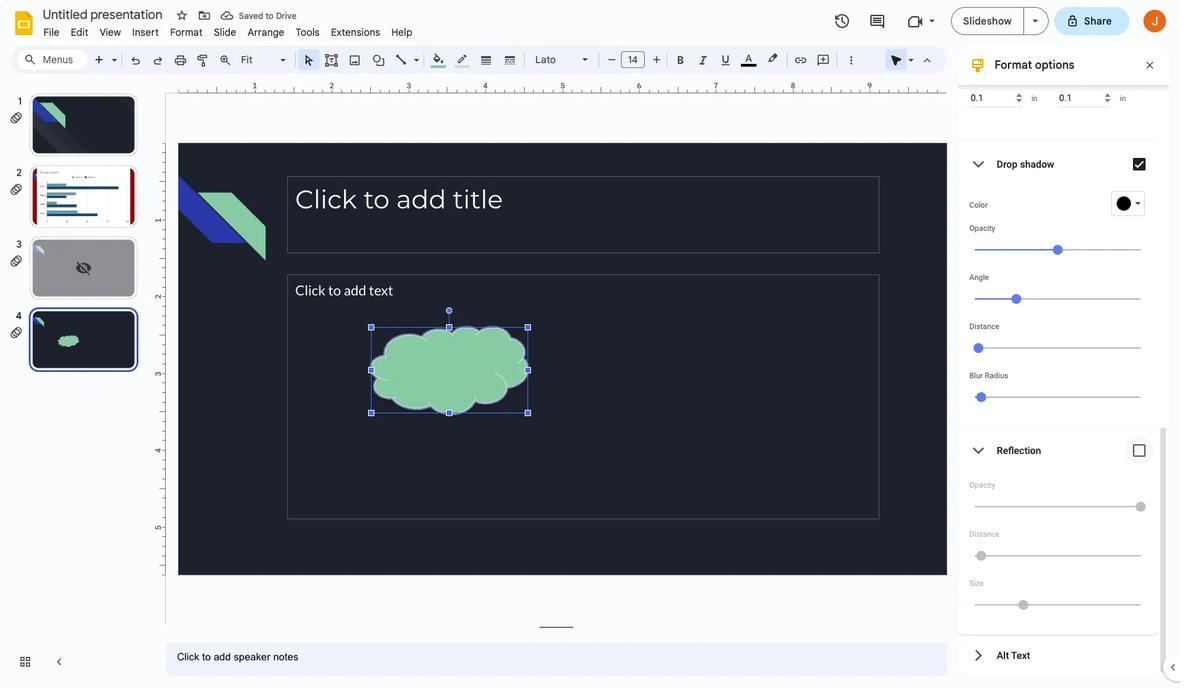 Task type: describe. For each thing, give the bounding box(es) containing it.
text color image
[[741, 50, 757, 67]]

opacity slider
[[969, 233, 1146, 266]]

opacity image
[[1053, 245, 1063, 255]]

mode and view toolbar
[[885, 46, 938, 74]]

format for format options
[[995, 58, 1032, 72]]

slide menu item
[[208, 24, 242, 41]]

format options
[[995, 58, 1075, 72]]

font list. lato selected. option
[[535, 50, 574, 70]]

insert menu item
[[127, 24, 164, 41]]

format options section
[[958, 0, 1169, 676]]

insert
[[132, 26, 159, 39]]

radius
[[985, 372, 1008, 381]]

blur radius image
[[976, 393, 986, 403]]

view menu item
[[94, 24, 127, 41]]

in for right
[[1120, 94, 1126, 103]]

format menu item
[[164, 24, 208, 41]]

insert image image
[[347, 50, 363, 70]]

reflection
[[997, 445, 1041, 457]]

1 distance from the top
[[969, 322, 999, 332]]

slideshow button
[[951, 7, 1024, 35]]

Zoom field
[[237, 50, 292, 70]]

extensions menu item
[[325, 24, 386, 41]]

Font size field
[[621, 51, 650, 72]]

new slide with layout image
[[108, 51, 117, 55]]

arrange menu item
[[242, 24, 290, 41]]

color
[[969, 201, 988, 210]]

slide
[[214, 26, 236, 39]]

Left padding, measured in inches. Value must be between 0 and 1.1046 text field
[[969, 89, 1022, 107]]

size
[[969, 580, 984, 589]]

Font size text field
[[622, 51, 644, 68]]

options
[[1035, 58, 1075, 72]]

presentation options image
[[1032, 20, 1038, 22]]

Star checkbox
[[172, 6, 192, 25]]

saved to drive button
[[217, 6, 300, 25]]

blur radius
[[969, 372, 1008, 381]]

alt text
[[997, 650, 1030, 661]]

highlight color image
[[765, 50, 780, 67]]

format options application
[[0, 0, 1180, 688]]

angle image
[[1012, 294, 1021, 304]]

tools
[[296, 26, 320, 39]]

2 distance from the top
[[969, 530, 999, 539]]



Task type: vqa. For each thing, say whether or not it's contained in the screenshot.
1st = from right
no



Task type: locate. For each thing, give the bounding box(es) containing it.
distance
[[969, 322, 999, 332], [969, 530, 999, 539]]

format for format
[[170, 26, 203, 39]]

1 vertical spatial opacity
[[969, 481, 995, 490]]

Menus field
[[18, 50, 88, 70]]

slideshow
[[963, 15, 1012, 27]]

in for left
[[1031, 94, 1038, 103]]

left
[[969, 76, 983, 85]]

1 vertical spatial format
[[995, 58, 1032, 72]]

menu bar banner
[[0, 0, 1180, 688]]

tools menu item
[[290, 24, 325, 41]]

extensions
[[331, 26, 380, 39]]

in down format options
[[1031, 94, 1038, 103]]

select line image
[[410, 51, 419, 55]]

format
[[170, 26, 203, 39], [995, 58, 1032, 72]]

reflection tab
[[958, 427, 1158, 475]]

0 vertical spatial format
[[170, 26, 203, 39]]

0 horizontal spatial in
[[1031, 94, 1038, 103]]

main toolbar
[[51, 0, 862, 663]]

distance slider
[[969, 332, 1146, 364]]

fill color: light 2 #82c7a5, close to light cyan 1 image
[[430, 50, 446, 68]]

help menu item
[[386, 24, 418, 41]]

Zoom text field
[[239, 50, 278, 70]]

saved to drive
[[239, 10, 297, 21]]

lato
[[535, 53, 556, 66]]

file menu item
[[38, 24, 65, 41]]

view
[[100, 26, 121, 39]]

2 in from the left
[[1120, 94, 1126, 103]]

format down the star option
[[170, 26, 203, 39]]

saved
[[239, 10, 263, 21]]

navigation
[[0, 79, 155, 688]]

share button
[[1054, 7, 1130, 35]]

drop shadow tab
[[958, 140, 1158, 188]]

edit menu item
[[65, 24, 94, 41]]

edit
[[71, 26, 88, 39]]

1 horizontal spatial in
[[1120, 94, 1126, 103]]

Toggle shadow checkbox
[[1125, 150, 1153, 178]]

border color: dark 2 light gray 1 image
[[454, 50, 470, 68]]

Toggle reflection checkbox
[[1125, 437, 1153, 465]]

menu bar inside menu bar banner
[[38, 18, 418, 41]]

text
[[1011, 650, 1030, 661]]

alt
[[997, 650, 1009, 661]]

alt text tab
[[958, 635, 1158, 676]]

help
[[391, 26, 412, 39]]

border weight option
[[478, 50, 494, 70]]

opacity
[[969, 224, 995, 233], [969, 481, 995, 490]]

format inside section
[[995, 58, 1032, 72]]

drive
[[276, 10, 297, 21]]

menu bar containing file
[[38, 18, 418, 41]]

drop shadow
[[997, 159, 1054, 170]]

1 opacity from the top
[[969, 224, 995, 233]]

border dash option
[[502, 50, 518, 70]]

in
[[1031, 94, 1038, 103], [1120, 94, 1126, 103]]

in right right padding, measured in inches. value must be between 0 and 1.1046 "text box"
[[1120, 94, 1126, 103]]

share
[[1084, 15, 1112, 27]]

format inside menu item
[[170, 26, 203, 39]]

shadow
[[1020, 159, 1054, 170]]

1 vertical spatial distance
[[969, 530, 999, 539]]

file
[[44, 26, 59, 39]]

0 vertical spatial distance
[[969, 322, 999, 332]]

distance image
[[974, 344, 983, 353]]

shape image
[[371, 50, 387, 70]]

2 opacity from the top
[[969, 481, 995, 490]]

0 horizontal spatial format
[[170, 26, 203, 39]]

Right padding, measured in inches. Value must be between 0 and 1.1046 text field
[[1058, 89, 1111, 107]]

angle slider
[[969, 282, 1146, 315]]

format up left padding, measured in inches. value must be between 0 and 1.1046 text box
[[995, 58, 1032, 72]]

arrange
[[248, 26, 284, 39]]

live pointer settings image
[[905, 51, 914, 55]]

blur
[[969, 372, 983, 381]]

navigation inside format options application
[[0, 79, 155, 688]]

Rename text field
[[38, 6, 171, 22]]

distance up distance icon
[[969, 322, 999, 332]]

to
[[265, 10, 274, 21]]

0 vertical spatial opacity
[[969, 224, 995, 233]]

drop
[[997, 159, 1018, 170]]

distance up the size
[[969, 530, 999, 539]]

1 horizontal spatial format
[[995, 58, 1032, 72]]

right
[[1058, 76, 1076, 85]]

menu bar
[[38, 18, 418, 41]]

blur radius slider
[[969, 381, 1146, 413]]

1 in from the left
[[1031, 94, 1038, 103]]

angle
[[969, 273, 989, 282]]



